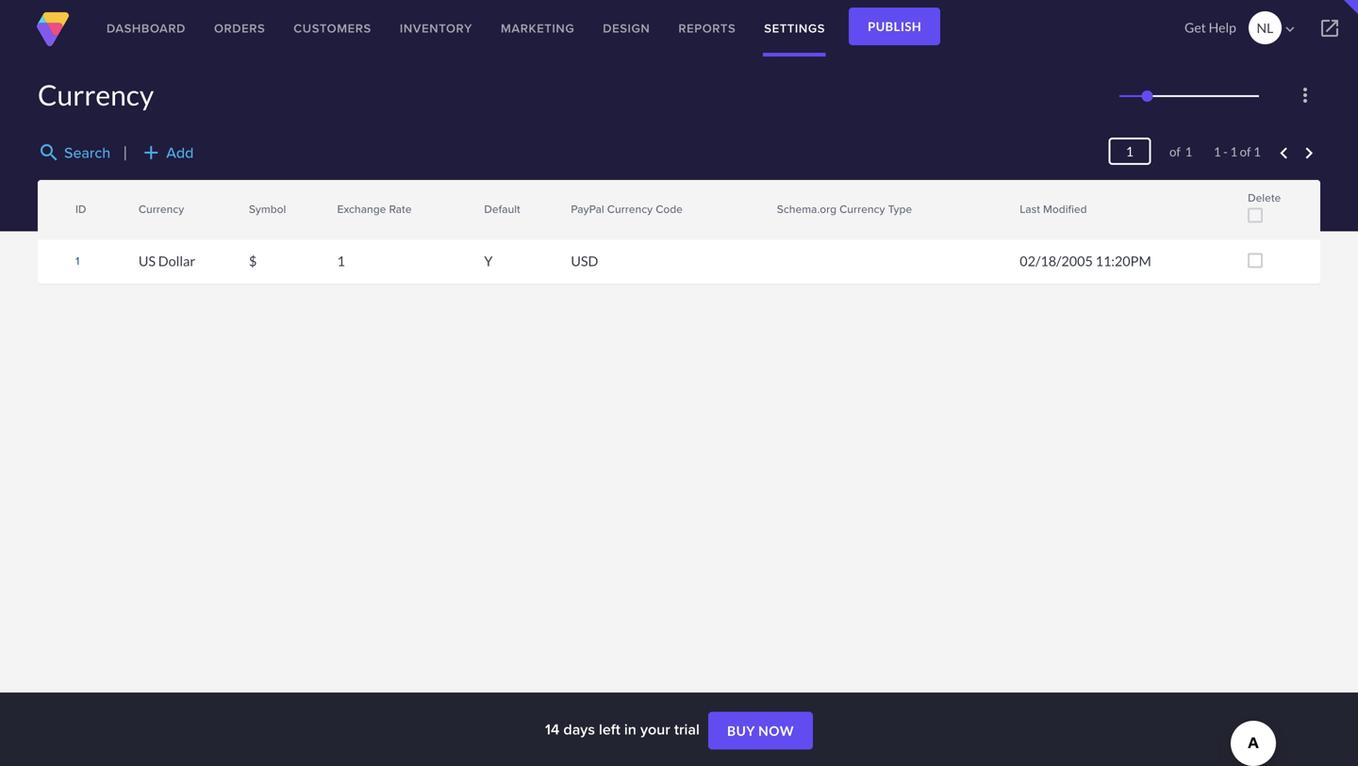 Task type: vqa. For each thing, say whether or not it's contained in the screenshot.
the CRM to the left
no



Task type: locate. For each thing, give the bounding box(es) containing it.
marketing
[[501, 19, 575, 37]]

7  from the left
[[1007, 197, 1024, 214]]

1  from the left
[[125, 208, 142, 225]]

 for   currency
[[125, 197, 142, 214]]

 link
[[1301, 0, 1358, 57]]

3  from the left
[[324, 208, 341, 225]]

of
[[1169, 144, 1181, 159], [1240, 144, 1251, 159]]

1  link from the left
[[124, 197, 143, 214]]

4  from the left
[[471, 197, 488, 214]]

2  link from the left
[[235, 197, 254, 214]]

7  link from the left
[[1006, 197, 1024, 214]]

symbol link
[[249, 201, 286, 217]]

keyboard_arrow_left link
[[1273, 142, 1295, 165]]

keyboard_arrow_right
[[1298, 142, 1320, 165]]

2  from the left
[[236, 208, 253, 225]]

4  from the left
[[471, 208, 488, 225]]

6  link from the left
[[763, 197, 782, 214]]

 link for   last modified
[[1006, 208, 1024, 225]]

 inside   exchange rate
[[324, 197, 341, 214]]

2  link from the left
[[235, 208, 254, 225]]


[[1282, 21, 1299, 38]]

3  link from the left
[[323, 197, 342, 214]]

1 link
[[75, 253, 80, 269]]

 link
[[124, 197, 143, 214], [235, 197, 254, 214], [323, 197, 342, 214], [470, 197, 489, 214], [557, 197, 576, 214], [763, 197, 782, 214], [1006, 197, 1024, 214]]

currency left type
[[840, 201, 885, 217]]

mode_editedit









currency element
[[129, 180, 239, 239]]

of right -
[[1240, 144, 1251, 159]]

 for   exchange rate
[[324, 208, 341, 225]]

1 of from the left
[[1169, 144, 1181, 159]]

id
[[75, 201, 86, 217]]

currency
[[38, 78, 154, 112], [139, 201, 184, 217], [607, 201, 653, 217], [840, 201, 885, 217]]

 for   paypal currency code
[[558, 208, 575, 225]]

get
[[1185, 19, 1206, 35]]

1 horizontal spatial of
[[1240, 144, 1251, 159]]

 inside   last modified
[[1007, 197, 1024, 214]]

 link for   paypal currency code
[[557, 208, 576, 225]]

of left -
[[1169, 144, 1181, 159]]

search search
[[38, 141, 111, 164]]

None text field
[[1108, 138, 1151, 165]]

 for   default
[[471, 208, 488, 225]]

1
[[1185, 144, 1192, 159], [1214, 144, 1221, 159], [1230, 144, 1237, 159], [1253, 144, 1261, 159], [75, 253, 80, 269], [337, 253, 345, 269]]

of 1
[[1157, 144, 1192, 159]]

 link for   exchange rate
[[323, 197, 342, 214]]

 for   currency
[[125, 208, 142, 225]]

 for   default
[[471, 197, 488, 214]]


[[1318, 17, 1341, 40]]

keyboard_arrow_left keyboard_arrow_right
[[1273, 142, 1320, 165]]

 link
[[124, 208, 143, 225], [235, 208, 254, 225], [323, 208, 342, 225], [470, 208, 489, 225], [557, 208, 576, 225], [763, 208, 782, 225], [1006, 208, 1024, 225]]

6  from the left
[[764, 208, 781, 225]]

 inside the   currency
[[125, 197, 142, 214]]

nl
[[1257, 20, 1273, 36]]

currency inside the   currency
[[139, 201, 184, 217]]

2  from the left
[[236, 197, 253, 214]]

more_vert
[[1294, 84, 1317, 107]]

last
[[1020, 201, 1040, 217]]

currency left the code
[[607, 201, 653, 217]]

 inside   default
[[471, 208, 488, 225]]

2 of from the left
[[1240, 144, 1251, 159]]

mode_editedit









schema.org currency type element
[[767, 180, 1010, 239]]

5  from the left
[[558, 197, 575, 214]]

modified
[[1043, 201, 1087, 217]]

 inside   schema.org currency type
[[764, 197, 781, 214]]

3  from the left
[[324, 197, 341, 214]]

 inside the   currency
[[125, 208, 142, 225]]

5  from the left
[[558, 208, 575, 225]]

 inside   symbol
[[236, 197, 253, 214]]

 inside   paypal currency code
[[558, 197, 575, 214]]

nl 
[[1257, 20, 1299, 38]]

5  link from the left
[[557, 208, 576, 225]]

 inside   exchange rate
[[324, 208, 341, 225]]

4  link from the left
[[470, 208, 489, 225]]

02/18/2005
[[1020, 253, 1093, 269]]

7  from the left
[[1007, 208, 1024, 225]]

 inside   schema.org currency type
[[764, 208, 781, 225]]

1  link from the left
[[124, 208, 143, 225]]

 link for   schema.org currency type
[[763, 208, 782, 225]]

orders
[[214, 19, 265, 37]]

6  from the left
[[764, 197, 781, 214]]

1  from the left
[[125, 197, 142, 214]]

$
[[249, 253, 257, 269]]

5  link from the left
[[557, 197, 576, 214]]

6  link from the left
[[763, 208, 782, 225]]

publish
[[868, 19, 922, 34]]

 inside   default
[[471, 197, 488, 214]]

 for   schema.org currency type
[[764, 208, 781, 225]]

4  link from the left
[[470, 197, 489, 214]]

 inside   last modified
[[1007, 208, 1024, 225]]

id link
[[75, 201, 86, 217]]

rate
[[389, 201, 412, 217]]

0 horizontal spatial of
[[1169, 144, 1181, 159]]

 inside   paypal currency code
[[558, 208, 575, 225]]


[[125, 208, 142, 225], [236, 208, 253, 225], [324, 208, 341, 225], [471, 208, 488, 225], [558, 208, 575, 225], [764, 208, 781, 225], [1007, 208, 1024, 225]]

7  link from the left
[[1006, 208, 1024, 225]]

1 - 1 of 1
[[1214, 144, 1261, 159]]

add
[[166, 141, 194, 164]]

  paypal currency code
[[558, 197, 683, 225]]

inventory
[[400, 19, 472, 37]]

design
[[603, 19, 650, 37]]

more_vert button
[[1290, 80, 1320, 110]]

  default
[[471, 197, 520, 225]]

currency up us dollar
[[139, 201, 184, 217]]

dollar
[[158, 253, 195, 269]]

days
[[563, 719, 595, 741]]

3  link from the left
[[323, 208, 342, 225]]






id element
[[38, 180, 129, 239]]

paypal currency code link
[[571, 201, 683, 217]]


[[125, 197, 142, 214], [236, 197, 253, 214], [324, 197, 341, 214], [471, 197, 488, 214], [558, 197, 575, 214], [764, 197, 781, 214], [1007, 197, 1024, 214]]

paypal
[[571, 201, 604, 217]]

 inside   symbol
[[236, 208, 253, 225]]



Task type: describe. For each thing, give the bounding box(es) containing it.
 link for   schema.org currency type
[[763, 197, 782, 214]]

in
[[624, 719, 636, 741]]

trial
[[674, 719, 700, 741]]

 link for   last modified
[[1006, 197, 1024, 214]]






last modified element
[[1010, 180, 1238, 239]]

mode_editedit









default element
[[475, 180, 561, 239]]

symbol
[[249, 201, 286, 217]]

us dollar
[[139, 253, 195, 269]]

|
[[123, 143, 127, 161]]

 for   paypal currency code
[[558, 197, 575, 214]]

 link for   currency
[[124, 197, 143, 214]]

y
[[484, 253, 493, 269]]

 link for   default
[[470, 208, 489, 225]]

get help
[[1185, 19, 1236, 35]]

 link for   symbol
[[235, 208, 254, 225]]

 link for   currency
[[124, 208, 143, 225]]

search
[[64, 141, 111, 164]]

code
[[656, 201, 683, 217]]

schema.org
[[777, 201, 837, 217]]

buy
[[727, 723, 755, 740]]

currency inside   paypal currency code
[[607, 201, 653, 217]]

help
[[1209, 19, 1236, 35]]

 link for   symbol
[[235, 197, 254, 214]]

currency up "search"
[[38, 78, 154, 112]]

02/18/2005 11:20pm
[[1020, 253, 1151, 269]]

 for   last modified
[[1007, 208, 1024, 225]]

dashboard
[[107, 19, 186, 37]]

buy now link
[[708, 713, 813, 750]]

 for   schema.org currency type
[[764, 197, 781, 214]]

  schema.org currency type
[[764, 197, 912, 225]]

type
[[888, 201, 912, 217]]

settings
[[764, 19, 825, 37]]

 for   symbol
[[236, 197, 253, 214]]

us
[[139, 253, 156, 269]]

mode_editedit









paypal currency code element
[[561, 180, 767, 239]]

dashboard link
[[92, 0, 200, 57]]

last modified link
[[1020, 201, 1087, 217]]

usd
[[571, 253, 598, 269]]

 for   symbol
[[236, 208, 253, 225]]

keyboard_arrow_left
[[1273, 142, 1295, 165]]

schema.org currency type link
[[777, 201, 912, 217]]

  last modified
[[1007, 197, 1087, 225]]

currency inside   schema.org currency type
[[840, 201, 885, 217]]

 link for   default
[[470, 197, 489, 214]]

mode_editedit









symbol element
[[239, 180, 328, 239]]

currency link
[[139, 201, 184, 217]]

buy now
[[727, 723, 794, 740]]

14
[[545, 719, 560, 741]]

exchange rate link
[[337, 201, 412, 217]]

search
[[38, 142, 60, 164]]

customers
[[294, 19, 371, 37]]

delete
[[1248, 190, 1281, 206]]

default
[[484, 201, 520, 217]]

 for   last modified
[[1007, 197, 1024, 214]]

 link for   exchange rate
[[323, 208, 342, 225]]

-
[[1223, 144, 1228, 159]]

add add
[[140, 141, 194, 164]]

keyboard_arrow_right link
[[1298, 142, 1320, 165]]

default link
[[484, 201, 520, 217]]

11:20pm
[[1096, 253, 1151, 269]]

exchange
[[337, 201, 386, 217]]

now
[[758, 723, 794, 740]]

  currency
[[125, 197, 184, 225]]

add
[[140, 142, 162, 164]]

  symbol
[[236, 197, 286, 225]]

 for   exchange rate
[[324, 197, 341, 214]]

publish button
[[849, 8, 940, 45]]

left
[[599, 719, 620, 741]]

mode_editedit









exchange rate element
[[328, 180, 475, 239]]

 link for   paypal currency code
[[557, 197, 576, 214]]

14 days left in your trial
[[545, 719, 704, 741]]

your
[[640, 719, 670, 741]]

reports
[[678, 19, 736, 37]]

delete element
[[1238, 180, 1320, 239]]

  exchange rate
[[324, 197, 412, 225]]



